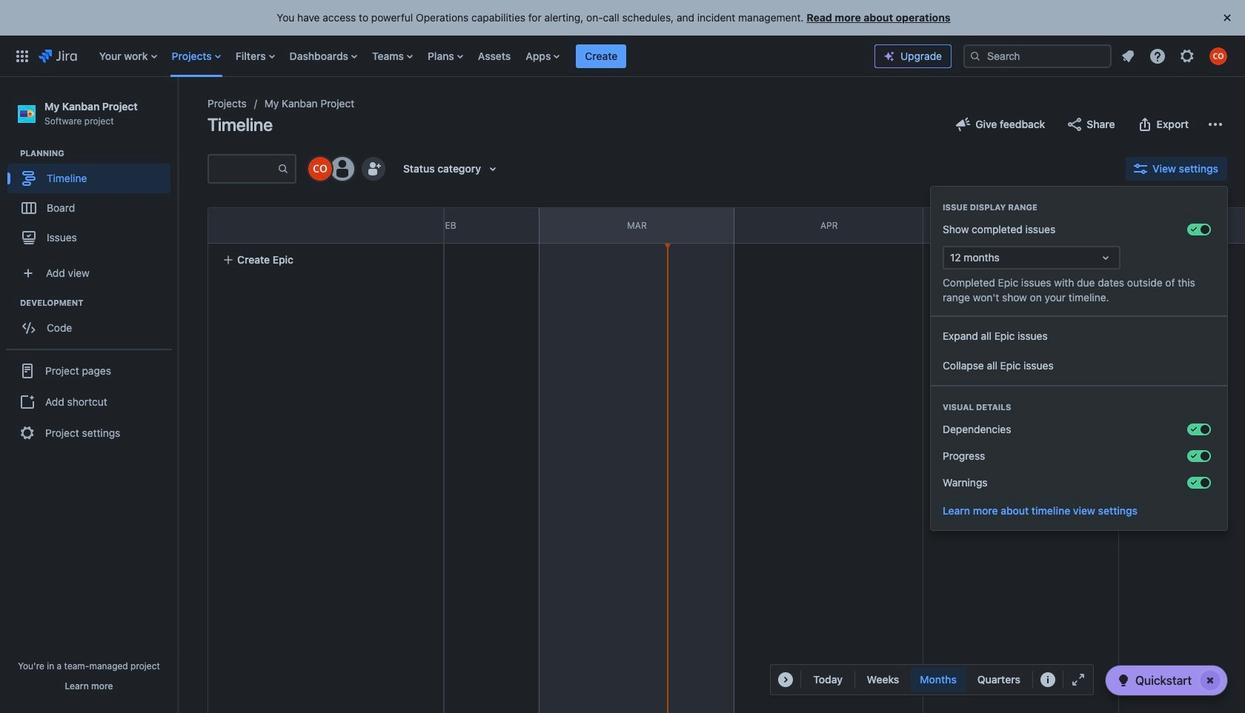 Task type: vqa. For each thing, say whether or not it's contained in the screenshot.
previous image
no



Task type: locate. For each thing, give the bounding box(es) containing it.
group
[[7, 148, 177, 257], [7, 297, 177, 348], [931, 316, 1227, 385], [6, 349, 172, 455], [858, 669, 1029, 692]]

primary element
[[9, 35, 875, 77]]

search image
[[970, 50, 981, 62]]

list
[[92, 35, 875, 77], [1115, 43, 1236, 69]]

development image
[[2, 294, 20, 312]]

enter full screen image
[[1069, 672, 1087, 689]]

open image
[[1097, 249, 1115, 267]]

row group
[[208, 208, 443, 244]]

banner
[[0, 35, 1245, 77]]

row inside 'row group'
[[208, 208, 443, 244]]

heading
[[20, 148, 177, 160], [931, 202, 1227, 213], [20, 297, 177, 309], [931, 402, 1227, 414]]

list item
[[576, 35, 627, 77]]

column header
[[161, 208, 357, 243]]

None search field
[[964, 44, 1112, 68]]

export icon image
[[1136, 116, 1154, 133]]

dismiss image
[[1219, 9, 1236, 27]]

jira image
[[39, 47, 77, 65], [39, 47, 77, 65]]

planning image
[[2, 145, 20, 162]]

column header inside timeline grid
[[161, 208, 357, 243]]

timeline grid
[[161, 208, 1245, 714]]

row
[[208, 208, 443, 244]]

notifications image
[[1119, 47, 1137, 65]]



Task type: describe. For each thing, give the bounding box(es) containing it.
sidebar element
[[0, 77, 178, 714]]

0 horizontal spatial list
[[92, 35, 875, 77]]

check image
[[1115, 672, 1132, 690]]

help image
[[1149, 47, 1167, 65]]

add people image
[[365, 160, 382, 178]]

1 horizontal spatial list
[[1115, 43, 1236, 69]]

dismiss quickstart image
[[1199, 669, 1222, 693]]

sidebar navigation image
[[162, 95, 194, 125]]

visual details group
[[931, 385, 1227, 504]]

Search field
[[964, 44, 1112, 68]]

row group inside timeline grid
[[208, 208, 443, 244]]

your profile and settings image
[[1210, 47, 1227, 65]]

appswitcher icon image
[[13, 47, 31, 65]]

settings image
[[1179, 47, 1196, 65]]

Search timeline text field
[[209, 156, 277, 182]]

issue display range group
[[931, 187, 1227, 316]]



